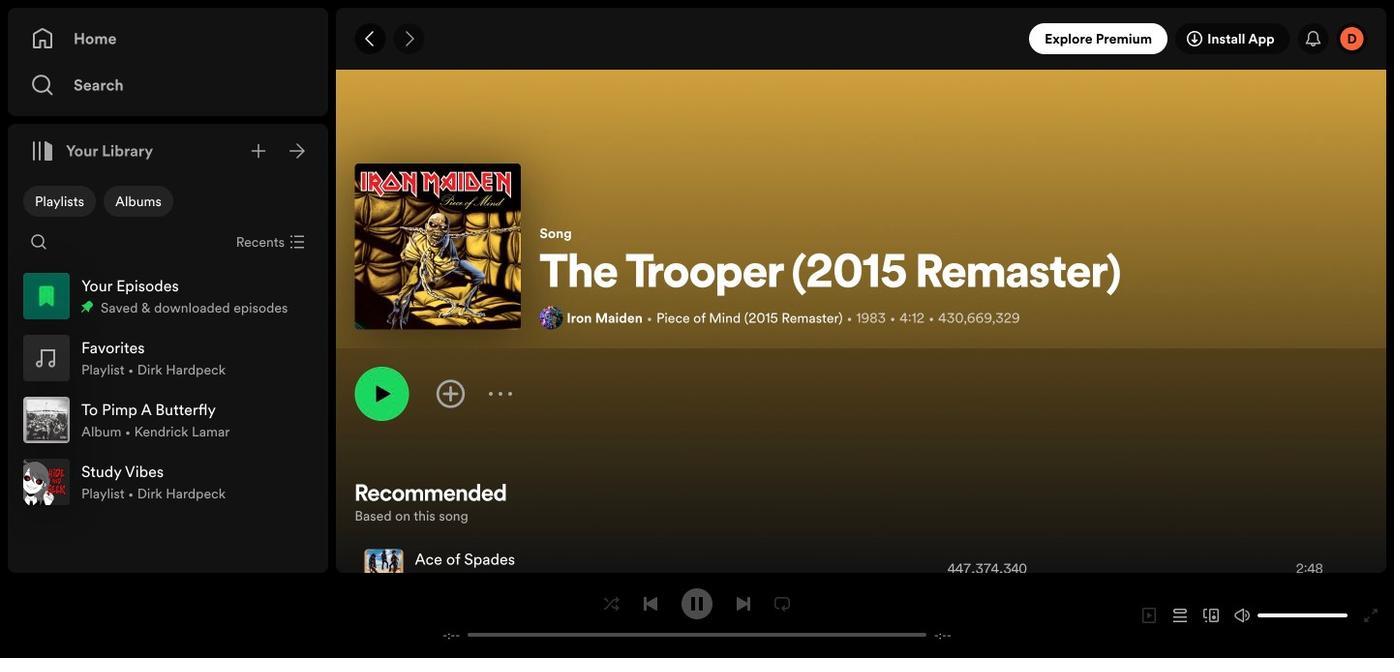 Task type: locate. For each thing, give the bounding box(es) containing it.
pause image
[[689, 596, 705, 612]]

what's new image
[[1306, 31, 1321, 46]]

none checkbox inside main element
[[23, 186, 96, 217]]

Disable repeat checkbox
[[767, 588, 798, 619]]

disable repeat image
[[774, 596, 790, 612]]

None checkbox
[[23, 186, 96, 217]]

cell
[[364, 543, 913, 595]]

4 group from the top
[[15, 451, 320, 513]]

top bar and user menu element
[[336, 8, 1386, 70]]

2 group from the top
[[15, 327, 320, 389]]

1 group from the top
[[15, 265, 320, 327]]

next image
[[736, 596, 751, 612]]

3 group from the top
[[15, 389, 320, 451]]

none search field inside main element
[[23, 227, 54, 258]]

group
[[15, 265, 320, 327], [15, 327, 320, 389], [15, 389, 320, 451], [15, 451, 320, 513]]

previous image
[[643, 596, 658, 612]]

none checkbox inside main element
[[104, 186, 173, 217]]

search in your library image
[[31, 234, 46, 250]]

go forward image
[[401, 31, 417, 46]]

None search field
[[23, 227, 54, 258]]

None checkbox
[[104, 186, 173, 217]]



Task type: vqa. For each thing, say whether or not it's contained in the screenshot.
leftmost freedom
no



Task type: describe. For each thing, give the bounding box(es) containing it.
go back image
[[362, 31, 378, 46]]

iron maiden image
[[540, 306, 563, 330]]

the trooper (2015 remaster) image
[[355, 163, 521, 330]]

volume high image
[[1234, 608, 1250, 623]]

player controls element
[[421, 588, 973, 643]]

enable shuffle image
[[604, 596, 620, 612]]

main element
[[8, 8, 328, 573]]

Recents, List view field
[[220, 227, 317, 258]]



